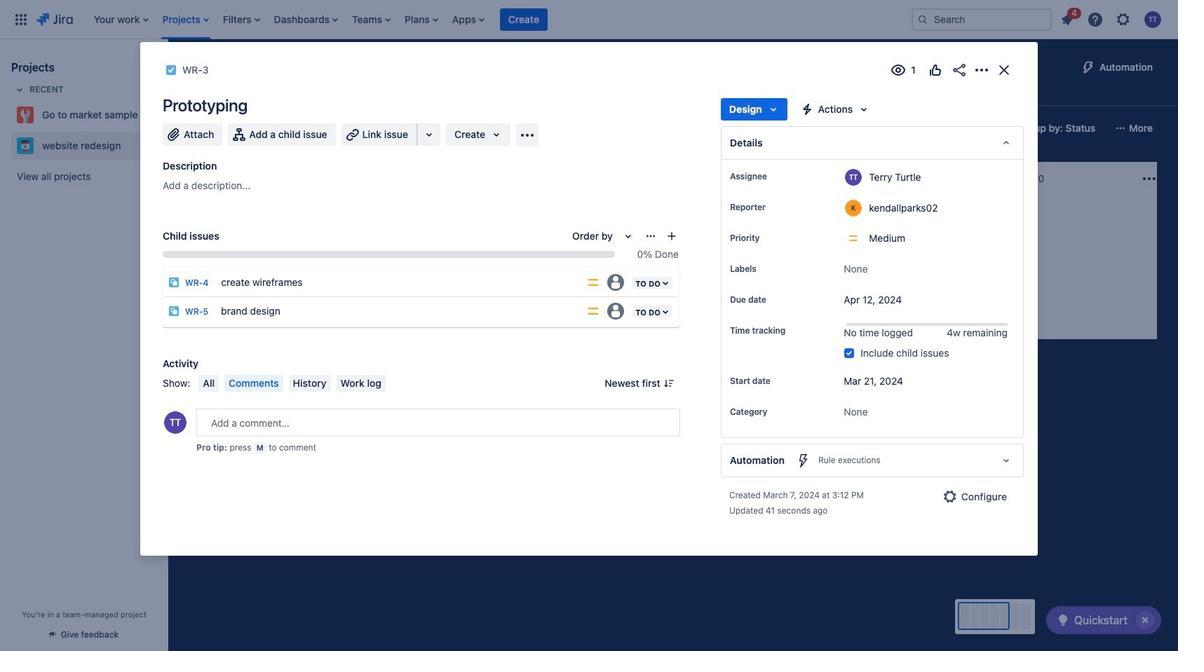 Task type: describe. For each thing, give the bounding box(es) containing it.
priority: medium image for issue type: sub-task image
[[587, 304, 601, 318]]

show subtasks image
[[826, 281, 842, 297]]

more information about terry turtle image
[[845, 169, 862, 186]]

issue type: sub-task image
[[168, 306, 180, 317]]

close image
[[996, 62, 1013, 79]]

1 horizontal spatial list
[[1055, 5, 1170, 32]]

labels pin to top. only you can see pinned fields. image
[[760, 264, 771, 275]]

Search field
[[912, 8, 1052, 31]]

Add a comment… field
[[196, 409, 680, 437]]

automation image
[[1080, 59, 1097, 76]]

link web pages and more image
[[421, 126, 438, 143]]

details element
[[721, 126, 1024, 160]]

create child image
[[666, 231, 677, 242]]

more information about kendallparks02 image
[[845, 200, 862, 217]]

collapse recent projects image
[[11, 81, 28, 98]]

actions image
[[974, 62, 990, 79]]

medium image
[[745, 275, 756, 286]]

medium image
[[547, 238, 558, 250]]

add app image
[[519, 127, 536, 143]]

high image
[[349, 238, 361, 250]]

issue type: sub-task image
[[168, 277, 180, 288]]



Task type: vqa. For each thing, say whether or not it's contained in the screenshot.
on related to 'View
no



Task type: locate. For each thing, give the bounding box(es) containing it.
task image
[[166, 65, 177, 76]]

list
[[87, 0, 901, 39], [1055, 5, 1170, 32]]

due date pin to top. only you can see pinned fields. image
[[769, 295, 781, 306]]

0 horizontal spatial list
[[87, 0, 901, 39]]

0 horizontal spatial task image
[[198, 238, 209, 250]]

search image
[[917, 14, 929, 25]]

copy link to issue image
[[206, 64, 217, 75]]

tab
[[246, 81, 279, 107]]

automation element
[[721, 444, 1024, 478]]

jira image
[[36, 11, 73, 28], [36, 11, 73, 28]]

vote options: no one has voted for this issue yet. image
[[927, 62, 944, 79]]

task image for medium image on the top of the page
[[593, 275, 605, 286]]

menu bar
[[196, 375, 388, 392]]

due date: 20 march 2024 image
[[596, 257, 607, 268], [596, 257, 607, 268]]

banner
[[0, 0, 1178, 39]]

Search board text field
[[187, 119, 293, 138]]

add people image
[[361, 120, 377, 137]]

1 horizontal spatial task image
[[396, 238, 407, 250]]

dialog
[[140, 42, 1038, 556]]

2 priority: medium image from the top
[[587, 304, 601, 318]]

reporter pin to top. only you can see pinned fields. image
[[769, 202, 780, 213]]

assignee pin to top. only you can see pinned fields. image
[[770, 171, 781, 182]]

tab list
[[177, 81, 937, 107]]

primary element
[[8, 0, 901, 39]]

priority: medium image for issue type: sub-task icon
[[587, 276, 601, 290]]

task image
[[198, 238, 209, 250], [396, 238, 407, 250], [593, 275, 605, 286]]

None search field
[[912, 8, 1052, 31]]

1 priority: medium image from the top
[[587, 276, 601, 290]]

check image
[[1055, 612, 1072, 629]]

task image for high image
[[198, 238, 209, 250]]

priority: medium image
[[587, 276, 601, 290], [587, 304, 601, 318]]

dismiss quickstart image
[[1134, 610, 1157, 632]]

terry turtle image
[[938, 255, 955, 272]]

1 vertical spatial priority: medium image
[[587, 304, 601, 318]]

list item
[[90, 0, 153, 39], [158, 0, 213, 39], [219, 0, 264, 39], [270, 0, 342, 39], [348, 0, 395, 39], [400, 0, 442, 39], [448, 0, 489, 39], [500, 0, 548, 39], [1055, 5, 1082, 31]]

task image for medium icon
[[396, 238, 407, 250]]

issue actions image
[[645, 231, 656, 242]]

2 horizontal spatial task image
[[593, 275, 605, 286]]

0 vertical spatial priority: medium image
[[587, 276, 601, 290]]



